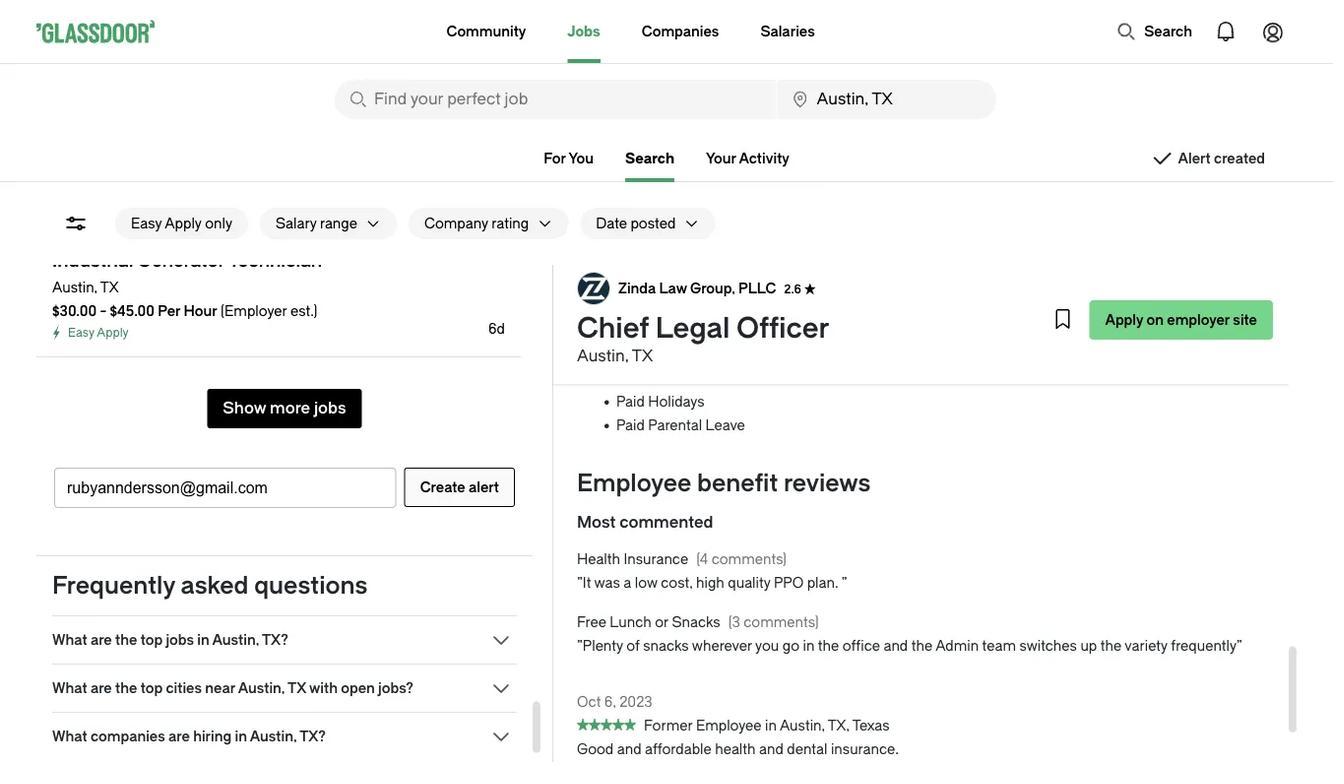 Task type: describe. For each thing, give the bounding box(es) containing it.
dental
[[616, 300, 660, 316]]

what are the top cities near austin, tx with open jobs? button
[[52, 677, 517, 700]]

easy for easy apply only
[[131, 215, 162, 231]]

austin, inside what are the top jobs in austin, tx? dropdown button
[[212, 632, 259, 648]]

benefit
[[697, 470, 778, 497]]

salary range
[[276, 215, 357, 231]]

jobs
[[568, 23, 601, 39]]

most commented
[[577, 513, 713, 532]]

match
[[882, 347, 923, 363]]

was
[[594, 576, 620, 592]]

switches
[[1020, 639, 1077, 655]]

search link
[[625, 150, 675, 182]]

office
[[843, 639, 880, 655]]

frequently"
[[1171, 639, 1243, 655]]

Enter email address email field
[[55, 469, 396, 507]]

wherever
[[692, 639, 752, 655]]

0 vertical spatial tx?
[[262, 632, 288, 648]]

insurance down savings
[[663, 300, 728, 316]]

employee benefit reviews
[[577, 470, 871, 497]]

on
[[1147, 312, 1164, 328]]

hiring
[[193, 728, 232, 744]]

to
[[776, 347, 789, 363]]

the left office
[[818, 639, 839, 655]]

parental
[[648, 418, 702, 434]]

what companies are hiring in austin, tx? button
[[52, 725, 517, 748]]

apply on employer site
[[1105, 312, 1258, 328]]

search button
[[1107, 12, 1202, 51]]

"it
[[577, 576, 591, 592]]

what are the top jobs in austin, tx?
[[52, 632, 288, 648]]

free
[[577, 615, 606, 631]]

community
[[447, 23, 526, 39]]

comments) inside the health insurance (4 comments) "it was a low cost, high quality ppo plan. "
[[712, 552, 787, 568]]

available)
[[869, 205, 929, 221]]

companies
[[90, 728, 165, 744]]

retirement
[[616, 347, 690, 363]]

your activity
[[706, 150, 790, 166]]

insurance.
[[831, 742, 899, 758]]

for you
[[544, 150, 594, 166]]

date
[[596, 215, 627, 231]]

what for what companies are hiring in austin, tx?
[[52, 728, 87, 744]]

per
[[158, 303, 180, 319]]

up inside health savings account (hsa) dental insurance vision insurance retirement plan with up to 3% company match paid time off paid holidays paid parental leave
[[756, 347, 773, 363]]

1 vertical spatial employee
[[696, 718, 762, 735]]

austin, inside austin, tx $30.00 - $45.00 per hour (employer est.)
[[52, 279, 97, 295]]

what are the top jobs in austin, tx? button
[[52, 628, 517, 652]]

near
[[205, 680, 235, 696]]

(employer
[[221, 303, 287, 319]]

Search location field
[[778, 80, 997, 119]]

apply for easy apply only
[[165, 215, 202, 231]]

or inside free lunch or snacks (3 comments) "plenty of snacks wherever you go in the office and the admin team switches up the variety frequently"
[[655, 615, 669, 631]]

company rating
[[424, 215, 529, 231]]

low
[[635, 576, 658, 592]]

salary
[[276, 215, 317, 231]]

a
[[624, 576, 632, 592]]

vision
[[616, 323, 657, 340]]

jobs?
[[378, 680, 413, 696]]

salaries
[[761, 23, 815, 39]]

officer
[[737, 312, 830, 345]]

with inside health savings account (hsa) dental insurance vision insurance retirement plan with up to 3% company match paid time off paid holidays paid parental leave
[[725, 347, 753, 363]]

easy apply only
[[131, 215, 232, 231]]

are inside the what companies are hiring in austin, tx? dropdown button
[[168, 728, 190, 744]]

savings
[[663, 276, 715, 292]]

the inside popup button
[[115, 680, 137, 696]]

frequently asked questions
[[52, 572, 368, 600]]

$30.00
[[52, 303, 97, 319]]

in inside the what companies are hiring in austin, tx? dropdown button
[[235, 728, 247, 744]]

oct
[[577, 694, 601, 710]]

Search keyword field
[[335, 80, 776, 119]]

easy apply
[[68, 326, 129, 340]]

hdhp
[[785, 205, 827, 221]]

what for what are the top cities near austin, tx with open jobs?
[[52, 680, 87, 696]]

health insurance (ppo or hdhp plans available)
[[616, 205, 929, 221]]

the left variety
[[1101, 639, 1122, 655]]

2 paid from the top
[[616, 394, 645, 411]]

asked
[[181, 572, 249, 600]]

your
[[706, 150, 736, 166]]

texas
[[852, 718, 890, 735]]

(4
[[696, 552, 708, 568]]

oct 6, 2023
[[577, 694, 653, 710]]

comments) inside free lunch or snacks (3 comments) "plenty of snacks wherever you go in the office and the admin team switches up the variety frequently"
[[744, 615, 819, 631]]

austin, inside 'what are the top cities near austin, tx with open jobs?' popup button
[[238, 680, 285, 696]]

health for health savings account (hsa) dental insurance vision insurance retirement plan with up to 3% company match paid time off paid holidays paid parental leave
[[616, 276, 660, 292]]

easy apply only button
[[115, 208, 248, 239]]

in inside what are the top jobs in austin, tx? dropdown button
[[197, 632, 210, 648]]

austin, inside the what companies are hiring in austin, tx? dropdown button
[[250, 728, 297, 744]]

open
[[341, 680, 375, 696]]

free lunch or snacks (3 comments) "plenty of snacks wherever you go in the office and the admin team switches up the variety frequently"
[[577, 615, 1243, 655]]

cost,
[[661, 576, 693, 592]]

tx,
[[828, 718, 850, 735]]

activity
[[739, 150, 790, 166]]

health
[[715, 742, 756, 758]]

1 horizontal spatial and
[[759, 742, 784, 758]]

high
[[696, 576, 725, 592]]

you
[[755, 639, 779, 655]]

health for health insurance (4 comments) "it was a low cost, high quality ppo plan. "
[[577, 552, 620, 568]]

1 paid from the top
[[616, 371, 645, 387]]



Task type: vqa. For each thing, say whether or not it's contained in the screenshot.
san francisco, ca
no



Task type: locate. For each thing, give the bounding box(es) containing it.
1 horizontal spatial apply
[[165, 215, 202, 231]]

0 horizontal spatial and
[[617, 742, 642, 758]]

and
[[884, 639, 908, 655], [617, 742, 642, 758], [759, 742, 784, 758]]

what inside popup button
[[52, 680, 87, 696]]

your activity link
[[706, 150, 790, 166]]

health inside the health insurance (4 comments) "it was a low cost, high quality ppo plan. "
[[577, 552, 620, 568]]

health
[[616, 205, 660, 221], [616, 276, 660, 292], [577, 552, 620, 568]]

in inside free lunch or snacks (3 comments) "plenty of snacks wherever you go in the office and the admin team switches up the variety frequently"
[[803, 639, 815, 655]]

0 horizontal spatial tx
[[100, 279, 119, 295]]

in right the jobs
[[197, 632, 210, 648]]

paid
[[616, 371, 645, 387], [616, 394, 645, 411], [616, 418, 645, 434]]

insurance up low
[[624, 552, 689, 568]]

search inside button
[[1144, 23, 1193, 39]]

snacks
[[643, 639, 689, 655]]

holidays
[[648, 394, 705, 411]]

2 vertical spatial are
[[168, 728, 190, 744]]

are up "companies"
[[90, 680, 112, 696]]

0 vertical spatial with
[[725, 347, 753, 363]]

plans
[[830, 205, 866, 221]]

apply inside button
[[165, 215, 202, 231]]

zinda law group, pllc logo image
[[578, 273, 610, 304]]

most
[[577, 513, 616, 532]]

are for what are the top cities near austin, tx with open jobs?
[[90, 680, 112, 696]]

apply inside button
[[1105, 312, 1144, 328]]

former
[[644, 718, 693, 735]]

group,
[[690, 280, 735, 296]]

lunch
[[610, 615, 652, 631]]

tx up -
[[100, 279, 119, 295]]

quality
[[728, 576, 771, 592]]

most commented element
[[577, 548, 1273, 674]]

company right 3%
[[814, 347, 878, 363]]

tx inside popup button
[[288, 680, 306, 696]]

none field search location
[[778, 80, 997, 119]]

and down 5.0 stars out of 5 image
[[617, 742, 642, 758]]

5.0 stars out of 5 image
[[577, 717, 636, 735]]

company inside dropdown button
[[424, 215, 488, 231]]

employee
[[577, 470, 692, 497], [696, 718, 762, 735]]

1 none field from the left
[[335, 80, 776, 119]]

0 vertical spatial company
[[424, 215, 488, 231]]

employer
[[1167, 312, 1230, 328]]

paid down retirement
[[616, 371, 645, 387]]

0 vertical spatial or
[[768, 205, 782, 221]]

frequently
[[52, 572, 175, 600]]

tx
[[100, 279, 119, 295], [632, 347, 653, 365], [288, 680, 306, 696]]

company rating button
[[409, 208, 529, 239]]

what
[[52, 632, 87, 648], [52, 680, 87, 696], [52, 728, 87, 744]]

est.)
[[290, 303, 318, 319]]

for
[[544, 150, 566, 166]]

0 vertical spatial health
[[616, 205, 660, 221]]

health insurance (4 comments) "it was a low cost, high quality ppo plan. "
[[577, 552, 847, 592]]

tx? down 'what are the top cities near austin, tx with open jobs?' popup button
[[300, 728, 326, 744]]

1 vertical spatial company
[[814, 347, 878, 363]]

0 vertical spatial employee
[[577, 470, 692, 497]]

search
[[1144, 23, 1193, 39], [625, 150, 675, 166]]

(hsa)
[[777, 276, 816, 292]]

company inside health savings account (hsa) dental insurance vision insurance retirement plan with up to 3% company match paid time off paid holidays paid parental leave
[[814, 347, 878, 363]]

comments) up go
[[744, 615, 819, 631]]

0 horizontal spatial up
[[756, 347, 773, 363]]

1 vertical spatial health
[[616, 276, 660, 292]]

1 horizontal spatial easy
[[131, 215, 162, 231]]

0 vertical spatial search
[[1144, 23, 1193, 39]]

top left cities
[[140, 680, 163, 696]]

what for what are the top jobs in austin, tx?
[[52, 632, 87, 648]]

0 vertical spatial up
[[756, 347, 773, 363]]

paid left holidays
[[616, 394, 645, 411]]

tx down what are the top jobs in austin, tx? dropdown button
[[288, 680, 306, 696]]

insurance left (ppo
[[663, 205, 728, 221]]

(3
[[728, 615, 740, 631]]

with inside 'what are the top cities near austin, tx with open jobs?' popup button
[[309, 680, 338, 696]]

austin, down 'what are the top cities near austin, tx with open jobs?' popup button
[[250, 728, 297, 744]]

ppo
[[774, 576, 804, 592]]

1 vertical spatial tx
[[632, 347, 653, 365]]

health up dental
[[616, 276, 660, 292]]

with right plan at the right top
[[725, 347, 753, 363]]

are
[[90, 632, 112, 648], [90, 680, 112, 696], [168, 728, 190, 744]]

1 vertical spatial are
[[90, 680, 112, 696]]

with left open
[[309, 680, 338, 696]]

2 top from the top
[[140, 680, 163, 696]]

and down former employee in austin, tx, texas
[[759, 742, 784, 758]]

the up "companies"
[[115, 680, 137, 696]]

health inside health savings account (hsa) dental insurance vision insurance retirement plan with up to 3% company match paid time off paid holidays paid parental leave
[[616, 276, 660, 292]]

0 horizontal spatial none field
[[335, 80, 776, 119]]

1 vertical spatial tx?
[[300, 728, 326, 744]]

austin, up the what are the top cities near austin, tx with open jobs?
[[212, 632, 259, 648]]

legal
[[655, 312, 730, 345]]

1 vertical spatial up
[[1081, 639, 1097, 655]]

are down frequently
[[90, 632, 112, 648]]

status
[[577, 719, 636, 731]]

insurance
[[663, 205, 728, 221], [663, 300, 728, 316], [660, 323, 725, 340], [624, 552, 689, 568]]

date posted
[[596, 215, 676, 231]]

0 horizontal spatial employee
[[577, 470, 692, 497]]

or
[[768, 205, 782, 221], [655, 615, 669, 631]]

top inside dropdown button
[[140, 632, 163, 648]]

health down search link
[[616, 205, 660, 221]]

for you link
[[544, 150, 594, 166]]

admin
[[936, 639, 979, 655]]

zinda
[[618, 280, 656, 296]]

austin, tx $30.00 - $45.00 per hour (employer est.)
[[52, 279, 318, 319]]

0 vertical spatial top
[[140, 632, 163, 648]]

1 horizontal spatial tx?
[[300, 728, 326, 744]]

3 paid from the top
[[616, 418, 645, 434]]

2 what from the top
[[52, 680, 87, 696]]

6d
[[489, 321, 505, 337]]

snacks
[[672, 615, 721, 631]]

2.6
[[784, 282, 801, 296]]

comments) up quality
[[712, 552, 787, 568]]

or up snacks
[[655, 615, 669, 631]]

health up was
[[577, 552, 620, 568]]

are inside 'what are the top cities near austin, tx with open jobs?' popup button
[[90, 680, 112, 696]]

tx inside austin, tx $30.00 - $45.00 per hour (employer est.)
[[100, 279, 119, 295]]

chief
[[577, 312, 649, 345]]

jobs
[[166, 632, 194, 648]]

employee up most commented
[[577, 470, 692, 497]]

1 vertical spatial what
[[52, 680, 87, 696]]

are left hiring
[[168, 728, 190, 744]]

2 horizontal spatial tx
[[632, 347, 653, 365]]

top left the jobs
[[140, 632, 163, 648]]

and right office
[[884, 639, 908, 655]]

up left to
[[756, 347, 773, 363]]

2 vertical spatial what
[[52, 728, 87, 744]]

0 horizontal spatial search
[[625, 150, 675, 166]]

open filter menu image
[[64, 212, 88, 235]]

paid left parental
[[616, 418, 645, 434]]

good and affordable health and dental insurance.
[[577, 742, 899, 758]]

or right (ppo
[[768, 205, 782, 221]]

pllc
[[739, 280, 776, 296]]

0 horizontal spatial tx?
[[262, 632, 288, 648]]

hour
[[184, 303, 217, 319]]

6,
[[604, 694, 616, 710]]

law
[[659, 280, 687, 296]]

dental
[[787, 742, 828, 758]]

company left rating
[[424, 215, 488, 231]]

posted
[[631, 215, 676, 231]]

0 horizontal spatial apply
[[97, 326, 129, 340]]

insurance up plan at the right top
[[660, 323, 725, 340]]

1 what from the top
[[52, 632, 87, 648]]

0 vertical spatial comments)
[[712, 552, 787, 568]]

top for jobs
[[140, 632, 163, 648]]

top for cities
[[140, 680, 163, 696]]

in right go
[[803, 639, 815, 655]]

2 vertical spatial paid
[[616, 418, 645, 434]]

easy right open filter menu "icon" at the left of page
[[131, 215, 162, 231]]

good
[[577, 742, 614, 758]]

1 vertical spatial easy
[[68, 326, 94, 340]]

salary range button
[[260, 208, 357, 239]]

1 horizontal spatial none field
[[778, 80, 997, 119]]

with
[[725, 347, 753, 363], [309, 680, 338, 696]]

1 horizontal spatial search
[[1144, 23, 1193, 39]]

0 vertical spatial are
[[90, 632, 112, 648]]

apply for easy apply
[[97, 326, 129, 340]]

austin, up $30.00
[[52, 279, 97, 295]]

tx? up 'what are the top cities near austin, tx with open jobs?' popup button
[[262, 632, 288, 648]]

1 vertical spatial comments)
[[744, 615, 819, 631]]

austin, down chief
[[577, 347, 629, 365]]

tx down vision
[[632, 347, 653, 365]]

2023
[[620, 694, 653, 710]]

easy for easy apply
[[68, 326, 94, 340]]

2 horizontal spatial and
[[884, 639, 908, 655]]

austin, inside chief legal officer austin, tx
[[577, 347, 629, 365]]

up right switches at the bottom right
[[1081, 639, 1097, 655]]

1 vertical spatial search
[[625, 150, 675, 166]]

1 vertical spatial or
[[655, 615, 669, 631]]

insurance inside the health insurance (4 comments) "it was a low cost, high quality ppo plan. "
[[624, 552, 689, 568]]

employee up health
[[696, 718, 762, 735]]

austin, up dental
[[780, 718, 825, 735]]

and inside free lunch or snacks (3 comments) "plenty of snacks wherever you go in the office and the admin team switches up the variety frequently"
[[884, 639, 908, 655]]

the left the jobs
[[115, 632, 137, 648]]

companies
[[642, 23, 719, 39]]

0 vertical spatial tx
[[100, 279, 119, 295]]

1 horizontal spatial with
[[725, 347, 753, 363]]

community link
[[447, 0, 526, 63]]

plan
[[694, 347, 722, 363]]

2 vertical spatial health
[[577, 552, 620, 568]]

1 horizontal spatial or
[[768, 205, 782, 221]]

1 top from the top
[[140, 632, 163, 648]]

$45.00
[[110, 303, 155, 319]]

only
[[205, 215, 232, 231]]

0 vertical spatial what
[[52, 632, 87, 648]]

0 vertical spatial paid
[[616, 371, 645, 387]]

rating
[[492, 215, 529, 231]]

up
[[756, 347, 773, 363], [1081, 639, 1097, 655]]

0 horizontal spatial easy
[[68, 326, 94, 340]]

1 horizontal spatial tx
[[288, 680, 306, 696]]

apply down -
[[97, 326, 129, 340]]

0 horizontal spatial with
[[309, 680, 338, 696]]

what companies are hiring in austin, tx?
[[52, 728, 326, 744]]

easy inside button
[[131, 215, 162, 231]]

jobs link
[[568, 0, 601, 63]]

account
[[718, 276, 774, 292]]

team
[[982, 639, 1016, 655]]

companies link
[[642, 0, 719, 63]]

2 none field from the left
[[778, 80, 997, 119]]

2 vertical spatial tx
[[288, 680, 306, 696]]

up inside free lunch or snacks (3 comments) "plenty of snacks wherever you go in the office and the admin team switches up the variety frequently"
[[1081, 639, 1097, 655]]

1 vertical spatial with
[[309, 680, 338, 696]]

1 vertical spatial top
[[140, 680, 163, 696]]

variety
[[1125, 639, 1168, 655]]

1 horizontal spatial company
[[814, 347, 878, 363]]

tx inside chief legal officer austin, tx
[[632, 347, 653, 365]]

1 vertical spatial paid
[[616, 394, 645, 411]]

1 horizontal spatial employee
[[696, 718, 762, 735]]

apply left only
[[165, 215, 202, 231]]

leave
[[706, 418, 745, 434]]

are for what are the top jobs in austin, tx?
[[90, 632, 112, 648]]

2 horizontal spatial apply
[[1105, 312, 1144, 328]]

the left admin
[[912, 639, 933, 655]]

what are the top cities near austin, tx with open jobs?
[[52, 680, 413, 696]]

none field search keyword
[[335, 80, 776, 119]]

top inside popup button
[[140, 680, 163, 696]]

1 horizontal spatial up
[[1081, 639, 1097, 655]]

are inside what are the top jobs in austin, tx? dropdown button
[[90, 632, 112, 648]]

0 horizontal spatial or
[[655, 615, 669, 631]]

None field
[[335, 80, 776, 119], [778, 80, 997, 119]]

in
[[197, 632, 210, 648], [803, 639, 815, 655], [765, 718, 777, 735], [235, 728, 247, 744]]

-
[[100, 303, 107, 319]]

0 horizontal spatial company
[[424, 215, 488, 231]]

"plenty
[[577, 639, 623, 655]]

of
[[627, 639, 640, 655]]

health for health insurance (ppo or hdhp plans available)
[[616, 205, 660, 221]]

in right hiring
[[235, 728, 247, 744]]

easy down $30.00
[[68, 326, 94, 340]]

the inside dropdown button
[[115, 632, 137, 648]]

apply on employer site button
[[1090, 300, 1273, 340]]

0 vertical spatial easy
[[131, 215, 162, 231]]

3 what from the top
[[52, 728, 87, 744]]

date posted button
[[580, 208, 676, 239]]

"
[[842, 576, 847, 592]]

in up good and affordable health and dental insurance.
[[765, 718, 777, 735]]

reviews
[[784, 470, 871, 497]]

apply left on
[[1105, 312, 1144, 328]]

affordable
[[645, 742, 712, 758]]

austin, right near
[[238, 680, 285, 696]]



